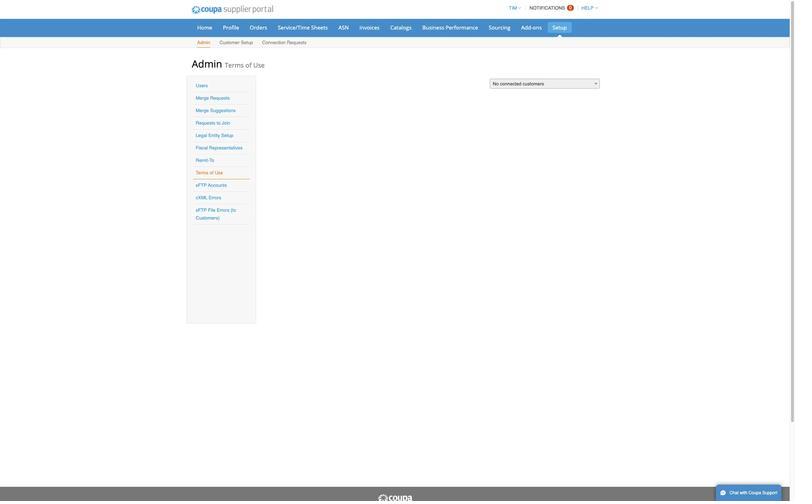 Task type: describe. For each thing, give the bounding box(es) containing it.
merge suggestions link
[[196, 108, 236, 113]]

add-
[[522, 24, 533, 31]]

cxml
[[196, 195, 208, 201]]

chat with coupa support
[[730, 491, 778, 496]]

invoices
[[360, 24, 380, 31]]

business
[[423, 24, 445, 31]]

service/time
[[278, 24, 310, 31]]

requests to join link
[[196, 121, 230, 126]]

0 horizontal spatial of
[[210, 170, 214, 176]]

0 horizontal spatial terms
[[196, 170, 209, 176]]

cxml errors link
[[196, 195, 221, 201]]

customer setup link
[[219, 39, 254, 48]]

requests to join
[[196, 121, 230, 126]]

customer
[[220, 40, 240, 45]]

chat with coupa support button
[[717, 486, 782, 502]]

to
[[210, 158, 214, 163]]

admin link
[[197, 39, 211, 48]]

sftp for sftp accounts
[[196, 183, 207, 188]]

sftp accounts link
[[196, 183, 227, 188]]

admin for admin
[[197, 40, 210, 45]]

terms of use link
[[196, 170, 223, 176]]

fiscal representatives
[[196, 145, 243, 151]]

orders
[[250, 24, 267, 31]]

asn link
[[334, 22, 354, 33]]

0 vertical spatial coupa supplier portal image
[[187, 1, 278, 19]]

connection requests link
[[262, 39, 307, 48]]

No connected customers field
[[490, 79, 600, 89]]

connection
[[262, 40, 286, 45]]

ons
[[533, 24, 542, 31]]

tim
[[509, 5, 517, 11]]

setup inside setup link
[[553, 24, 567, 31]]

0 horizontal spatial setup
[[221, 133, 234, 138]]

No connected customers text field
[[490, 79, 600, 89]]

connected
[[500, 81, 522, 87]]

legal entity setup
[[196, 133, 234, 138]]

merge suggestions
[[196, 108, 236, 113]]

invoices link
[[355, 22, 385, 33]]

terms inside the admin terms of use
[[225, 61, 244, 70]]

home link
[[193, 22, 217, 33]]

1 vertical spatial use
[[215, 170, 223, 176]]

requests for connection requests
[[287, 40, 307, 45]]

remit-to link
[[196, 158, 214, 163]]

help link
[[579, 5, 598, 11]]

representatives
[[209, 145, 243, 151]]

setup inside customer setup link
[[241, 40, 253, 45]]

navigation containing notifications 0
[[506, 1, 598, 15]]

users
[[196, 83, 208, 88]]

admin for admin terms of use
[[192, 57, 222, 71]]

accounts
[[208, 183, 227, 188]]

terms of use
[[196, 170, 223, 176]]

admin terms of use
[[192, 57, 265, 71]]

connection requests
[[262, 40, 307, 45]]

entity
[[209, 133, 220, 138]]

help
[[582, 5, 594, 11]]

notifications 0
[[530, 5, 572, 11]]

fiscal
[[196, 145, 208, 151]]

users link
[[196, 83, 208, 88]]

add-ons
[[522, 24, 542, 31]]

legal
[[196, 133, 207, 138]]

support
[[763, 491, 778, 496]]

notifications
[[530, 5, 566, 11]]

sftp accounts
[[196, 183, 227, 188]]

asn
[[339, 24, 349, 31]]

business performance link
[[418, 22, 483, 33]]



Task type: vqa. For each thing, say whether or not it's contained in the screenshot.
Tim
yes



Task type: locate. For each thing, give the bounding box(es) containing it.
navigation
[[506, 1, 598, 15]]

sftp
[[196, 183, 207, 188], [196, 208, 207, 213]]

merge down "merge requests"
[[196, 108, 209, 113]]

catalogs link
[[386, 22, 417, 33]]

file
[[208, 208, 216, 213]]

1 vertical spatial merge
[[196, 108, 209, 113]]

service/time sheets link
[[273, 22, 333, 33]]

home
[[197, 24, 212, 31]]

1 sftp from the top
[[196, 183, 207, 188]]

1 vertical spatial coupa supplier portal image
[[377, 495, 413, 502]]

use inside the admin terms of use
[[253, 61, 265, 70]]

coupa
[[749, 491, 762, 496]]

chat
[[730, 491, 739, 496]]

merge down users
[[196, 96, 209, 101]]

requests
[[287, 40, 307, 45], [210, 96, 230, 101], [196, 121, 215, 126]]

1 merge from the top
[[196, 96, 209, 101]]

2 merge from the top
[[196, 108, 209, 113]]

of inside the admin terms of use
[[246, 61, 252, 70]]

0 vertical spatial merge
[[196, 96, 209, 101]]

customers
[[523, 81, 545, 87]]

requests left to
[[196, 121, 215, 126]]

sftp inside sftp file errors (to customers)
[[196, 208, 207, 213]]

sftp for sftp file errors (to customers)
[[196, 208, 207, 213]]

setup down join
[[221, 133, 234, 138]]

service/time sheets
[[278, 24, 328, 31]]

sourcing link
[[485, 22, 516, 33]]

terms
[[225, 61, 244, 70], [196, 170, 209, 176]]

1 vertical spatial of
[[210, 170, 214, 176]]

sftp file errors (to customers)
[[196, 208, 236, 221]]

orders link
[[245, 22, 272, 33]]

profile
[[223, 24, 239, 31]]

use up accounts in the top left of the page
[[215, 170, 223, 176]]

0 vertical spatial requests
[[287, 40, 307, 45]]

sheets
[[311, 24, 328, 31]]

use down the connection
[[253, 61, 265, 70]]

0 vertical spatial setup
[[553, 24, 567, 31]]

0 vertical spatial errors
[[209, 195, 221, 201]]

admin down admin link
[[192, 57, 222, 71]]

merge for merge suggestions
[[196, 108, 209, 113]]

1 vertical spatial sftp
[[196, 208, 207, 213]]

join
[[222, 121, 230, 126]]

remit-
[[196, 158, 210, 163]]

1 horizontal spatial terms
[[225, 61, 244, 70]]

0 vertical spatial admin
[[197, 40, 210, 45]]

1 vertical spatial requests
[[210, 96, 230, 101]]

of down customer setup link
[[246, 61, 252, 70]]

admin down home
[[197, 40, 210, 45]]

setup
[[553, 24, 567, 31], [241, 40, 253, 45], [221, 133, 234, 138]]

tim link
[[506, 5, 522, 11]]

sourcing
[[489, 24, 511, 31]]

suggestions
[[210, 108, 236, 113]]

business performance
[[423, 24, 478, 31]]

sftp file errors (to customers) link
[[196, 208, 236, 221]]

terms down remit-
[[196, 170, 209, 176]]

legal entity setup link
[[196, 133, 234, 138]]

requests up the suggestions
[[210, 96, 230, 101]]

requests for merge requests
[[210, 96, 230, 101]]

use
[[253, 61, 265, 70], [215, 170, 223, 176]]

1 vertical spatial errors
[[217, 208, 230, 213]]

remit-to
[[196, 158, 214, 163]]

errors down accounts in the top left of the page
[[209, 195, 221, 201]]

setup link
[[548, 22, 572, 33]]

fiscal representatives link
[[196, 145, 243, 151]]

errors
[[209, 195, 221, 201], [217, 208, 230, 213]]

0 horizontal spatial coupa supplier portal image
[[187, 1, 278, 19]]

performance
[[446, 24, 478, 31]]

no connected customers
[[493, 81, 545, 87]]

merge for merge requests
[[196, 96, 209, 101]]

add-ons link
[[517, 22, 547, 33]]

no
[[493, 81, 499, 87]]

merge requests link
[[196, 96, 230, 101]]

sftp up customers)
[[196, 208, 207, 213]]

2 sftp from the top
[[196, 208, 207, 213]]

0 vertical spatial sftp
[[196, 183, 207, 188]]

merge requests
[[196, 96, 230, 101]]

admin
[[197, 40, 210, 45], [192, 57, 222, 71]]

of down to
[[210, 170, 214, 176]]

0 vertical spatial terms
[[225, 61, 244, 70]]

to
[[217, 121, 221, 126]]

cxml errors
[[196, 195, 221, 201]]

0 vertical spatial of
[[246, 61, 252, 70]]

1 horizontal spatial of
[[246, 61, 252, 70]]

0 vertical spatial use
[[253, 61, 265, 70]]

1 horizontal spatial use
[[253, 61, 265, 70]]

1 vertical spatial setup
[[241, 40, 253, 45]]

terms down customer setup link
[[225, 61, 244, 70]]

1 horizontal spatial coupa supplier portal image
[[377, 495, 413, 502]]

1 vertical spatial admin
[[192, 57, 222, 71]]

2 vertical spatial setup
[[221, 133, 234, 138]]

of
[[246, 61, 252, 70], [210, 170, 214, 176]]

profile link
[[219, 22, 244, 33]]

0
[[570, 5, 572, 10]]

2 vertical spatial requests
[[196, 121, 215, 126]]

errors inside sftp file errors (to customers)
[[217, 208, 230, 213]]

errors left (to
[[217, 208, 230, 213]]

customer setup
[[220, 40, 253, 45]]

0 horizontal spatial use
[[215, 170, 223, 176]]

catalogs
[[391, 24, 412, 31]]

customers)
[[196, 216, 220, 221]]

merge
[[196, 96, 209, 101], [196, 108, 209, 113]]

2 horizontal spatial setup
[[553, 24, 567, 31]]

setup down notifications 0
[[553, 24, 567, 31]]

1 vertical spatial terms
[[196, 170, 209, 176]]

with
[[740, 491, 748, 496]]

setup right customer
[[241, 40, 253, 45]]

sftp up cxml
[[196, 183, 207, 188]]

1 horizontal spatial setup
[[241, 40, 253, 45]]

requests down 'service/time'
[[287, 40, 307, 45]]

coupa supplier portal image
[[187, 1, 278, 19], [377, 495, 413, 502]]

(to
[[231, 208, 236, 213]]



